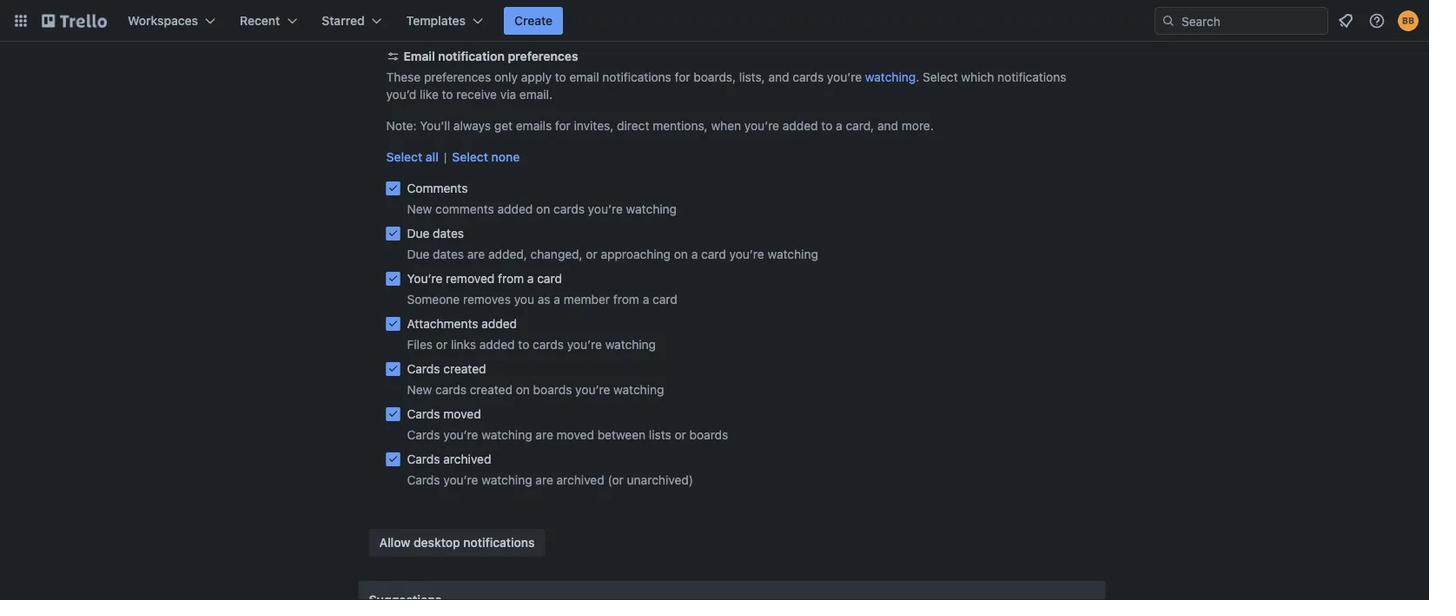 Task type: vqa. For each thing, say whether or not it's contained in the screenshot.
Select in the . Select which notifications you'd like to receive via email.
yes



Task type: locate. For each thing, give the bounding box(es) containing it.
2 dates from the top
[[433, 247, 464, 262]]

added
[[783, 119, 818, 133], [497, 202, 533, 216], [482, 317, 517, 331], [479, 338, 515, 352]]

0 vertical spatial boards
[[533, 383, 572, 397]]

email.
[[520, 87, 553, 102]]

via
[[500, 87, 516, 102]]

1 vertical spatial and
[[878, 119, 898, 133]]

none
[[491, 150, 520, 164]]

you're
[[827, 70, 862, 84], [745, 119, 779, 133], [588, 202, 623, 216], [729, 247, 764, 262], [567, 338, 602, 352], [575, 383, 610, 397], [443, 428, 478, 442], [443, 473, 478, 487]]

cards for cards you're watching are moved between lists or boards
[[407, 428, 440, 442]]

someone
[[407, 292, 460, 307]]

0 vertical spatial on
[[536, 202, 550, 216]]

1 horizontal spatial or
[[586, 247, 598, 262]]

. select which notifications you'd like to receive via email.
[[386, 70, 1067, 102]]

when
[[711, 119, 741, 133]]

2 horizontal spatial or
[[675, 428, 686, 442]]

from
[[498, 272, 524, 286], [613, 292, 639, 307]]

desktop
[[414, 536, 460, 550]]

attachments
[[407, 317, 478, 331]]

1 vertical spatial on
[[674, 247, 688, 262]]

0 vertical spatial dates
[[433, 226, 464, 241]]

0 vertical spatial from
[[498, 272, 524, 286]]

added up added,
[[497, 202, 533, 216]]

notifications
[[602, 70, 672, 84], [998, 70, 1067, 84], [463, 536, 535, 550]]

for right emails at the left of the page
[[555, 119, 571, 133]]

1 due from the top
[[407, 226, 430, 241]]

select right | on the left top of the page
[[452, 150, 488, 164]]

are for cards moved
[[536, 428, 553, 442]]

2 horizontal spatial select
[[923, 70, 958, 84]]

primary element
[[0, 0, 1429, 42]]

on
[[536, 202, 550, 216], [674, 247, 688, 262], [516, 383, 530, 397]]

created
[[443, 362, 486, 376], [470, 383, 513, 397]]

1 horizontal spatial on
[[536, 202, 550, 216]]

open information menu image
[[1368, 12, 1386, 30]]

2 vertical spatial on
[[516, 383, 530, 397]]

cards you're watching are archived (or unarchived)
[[407, 473, 693, 487]]

notifications right which
[[998, 70, 1067, 84]]

are up cards you're watching are archived (or unarchived)
[[536, 428, 553, 442]]

these preferences only apply to email notifications for boards, lists, and cards you're watching
[[386, 70, 916, 84]]

archived down cards moved
[[443, 452, 491, 467]]

0 horizontal spatial on
[[516, 383, 530, 397]]

1 horizontal spatial for
[[675, 70, 690, 84]]

.
[[916, 70, 919, 84]]

starred button
[[311, 7, 392, 35]]

card
[[701, 247, 726, 262], [537, 272, 562, 286], [653, 292, 678, 307]]

and right card,
[[878, 119, 898, 133]]

you
[[514, 292, 534, 307]]

to left email
[[555, 70, 566, 84]]

cards you're watching are moved between lists or boards
[[407, 428, 728, 442]]

cards moved
[[407, 407, 481, 421]]

dates down due dates
[[433, 247, 464, 262]]

2 horizontal spatial on
[[674, 247, 688, 262]]

on for boards
[[516, 383, 530, 397]]

templates button
[[396, 7, 494, 35]]

on up changed,
[[536, 202, 550, 216]]

added left card,
[[783, 119, 818, 133]]

receive
[[456, 87, 497, 102]]

a right approaching
[[691, 247, 698, 262]]

watching link
[[865, 70, 916, 84]]

moved left between
[[557, 428, 594, 442]]

dates down comments
[[433, 226, 464, 241]]

1 vertical spatial archived
[[557, 473, 604, 487]]

0 horizontal spatial boards
[[533, 383, 572, 397]]

1 horizontal spatial card
[[653, 292, 678, 307]]

1 horizontal spatial and
[[878, 119, 898, 133]]

or down "attachments"
[[436, 338, 448, 352]]

1 horizontal spatial select
[[452, 150, 488, 164]]

cards up changed,
[[554, 202, 585, 216]]

cards
[[793, 70, 824, 84], [554, 202, 585, 216], [533, 338, 564, 352], [435, 383, 467, 397]]

boards right lists
[[689, 428, 728, 442]]

Search field
[[1176, 8, 1328, 34]]

1 vertical spatial boards
[[689, 428, 728, 442]]

workspaces button
[[117, 7, 226, 35]]

card right approaching
[[701, 247, 726, 262]]

1 new from the top
[[407, 202, 432, 216]]

email notification preferences
[[404, 49, 578, 63]]

between
[[598, 428, 646, 442]]

due
[[407, 226, 430, 241], [407, 247, 430, 262]]

are down the cards you're watching are moved between lists or boards at the bottom of the page
[[536, 473, 553, 487]]

archived left (or
[[557, 473, 604, 487]]

created down links
[[443, 362, 486, 376]]

bob builder (bobbuilder40) image
[[1398, 10, 1419, 31]]

preferences down the notification
[[424, 70, 491, 84]]

4 cards from the top
[[407, 452, 440, 467]]

notifications up direct
[[602, 70, 672, 84]]

2 cards from the top
[[407, 407, 440, 421]]

card up 'as' at the left
[[537, 272, 562, 286]]

0 vertical spatial card
[[701, 247, 726, 262]]

dates
[[433, 226, 464, 241], [433, 247, 464, 262]]

3 cards from the top
[[407, 428, 440, 442]]

from down added,
[[498, 272, 524, 286]]

cards for cards you're watching are archived (or unarchived)
[[407, 473, 440, 487]]

a left card,
[[836, 119, 843, 133]]

new
[[407, 202, 432, 216], [407, 383, 432, 397]]

0 vertical spatial moved
[[443, 407, 481, 421]]

boards
[[533, 383, 572, 397], [689, 428, 728, 442]]

on for cards
[[536, 202, 550, 216]]

1 vertical spatial moved
[[557, 428, 594, 442]]

and
[[768, 70, 789, 84], [878, 119, 898, 133]]

boards up the cards you're watching are moved between lists or boards at the bottom of the page
[[533, 383, 572, 397]]

added down removes at left
[[482, 317, 517, 331]]

0 horizontal spatial and
[[768, 70, 789, 84]]

boards,
[[694, 70, 736, 84]]

0 horizontal spatial from
[[498, 272, 524, 286]]

created down 'cards created'
[[470, 383, 513, 397]]

workspaces
[[128, 13, 198, 28]]

a
[[836, 119, 843, 133], [691, 247, 698, 262], [527, 272, 534, 286], [554, 292, 560, 307], [643, 292, 649, 307]]

preferences
[[508, 49, 578, 63], [424, 70, 491, 84]]

1 vertical spatial new
[[407, 383, 432, 397]]

archived
[[443, 452, 491, 467], [557, 473, 604, 487]]

1 vertical spatial or
[[436, 338, 448, 352]]

0 vertical spatial due
[[407, 226, 430, 241]]

1 horizontal spatial moved
[[557, 428, 594, 442]]

due for due dates are added, changed, or approaching on a card you're watching
[[407, 247, 430, 262]]

1 vertical spatial are
[[536, 428, 553, 442]]

for left boards,
[[675, 70, 690, 84]]

1 vertical spatial from
[[613, 292, 639, 307]]

card down approaching
[[653, 292, 678, 307]]

are up removed
[[467, 247, 485, 262]]

1 horizontal spatial boards
[[689, 428, 728, 442]]

notifications right desktop
[[463, 536, 535, 550]]

0 vertical spatial new
[[407, 202, 432, 216]]

2 vertical spatial card
[[653, 292, 678, 307]]

moved up cards archived
[[443, 407, 481, 421]]

new down 'cards created'
[[407, 383, 432, 397]]

on right approaching
[[674, 247, 688, 262]]

select
[[923, 70, 958, 84], [386, 150, 422, 164], [452, 150, 488, 164]]

recent
[[240, 13, 280, 28]]

added,
[[488, 247, 527, 262]]

moved
[[443, 407, 481, 421], [557, 428, 594, 442]]

cards created
[[407, 362, 486, 376]]

are
[[467, 247, 485, 262], [536, 428, 553, 442], [536, 473, 553, 487]]

new for new cards created on boards you're watching
[[407, 383, 432, 397]]

select right .
[[923, 70, 958, 84]]

2 vertical spatial or
[[675, 428, 686, 442]]

select all | select none
[[386, 150, 520, 164]]

5 cards from the top
[[407, 473, 440, 487]]

or right changed,
[[586, 247, 598, 262]]

from right member
[[613, 292, 639, 307]]

watching
[[865, 70, 916, 84], [626, 202, 677, 216], [768, 247, 818, 262], [605, 338, 656, 352], [614, 383, 664, 397], [482, 428, 532, 442], [482, 473, 532, 487]]

0 notifications image
[[1335, 10, 1356, 31]]

on down files or links added to cards you're watching
[[516, 383, 530, 397]]

0 horizontal spatial preferences
[[424, 70, 491, 84]]

0 horizontal spatial for
[[555, 119, 571, 133]]

1 cards from the top
[[407, 362, 440, 376]]

0 vertical spatial for
[[675, 70, 690, 84]]

to
[[555, 70, 566, 84], [442, 87, 453, 102], [821, 119, 833, 133], [518, 338, 529, 352]]

2 vertical spatial are
[[536, 473, 553, 487]]

and right lists,
[[768, 70, 789, 84]]

starred
[[322, 13, 365, 28]]

cards for cards archived
[[407, 452, 440, 467]]

select left "all"
[[386, 150, 422, 164]]

1 vertical spatial for
[[555, 119, 571, 133]]

new down comments
[[407, 202, 432, 216]]

cards
[[407, 362, 440, 376], [407, 407, 440, 421], [407, 428, 440, 442], [407, 452, 440, 467], [407, 473, 440, 487]]

preferences up apply
[[508, 49, 578, 63]]

2 due from the top
[[407, 247, 430, 262]]

1 vertical spatial due
[[407, 247, 430, 262]]

files or links added to cards you're watching
[[407, 338, 656, 352]]

0 vertical spatial archived
[[443, 452, 491, 467]]

more.
[[902, 119, 934, 133]]

or right lists
[[675, 428, 686, 442]]

notification
[[438, 49, 505, 63]]

due for due dates
[[407, 226, 430, 241]]

0 vertical spatial preferences
[[508, 49, 578, 63]]

2 horizontal spatial notifications
[[998, 70, 1067, 84]]

1 dates from the top
[[433, 226, 464, 241]]

select none button
[[452, 149, 520, 166]]

2 horizontal spatial card
[[701, 247, 726, 262]]

to right like
[[442, 87, 453, 102]]

1 vertical spatial created
[[470, 383, 513, 397]]

2 new from the top
[[407, 383, 432, 397]]

0 horizontal spatial or
[[436, 338, 448, 352]]

1 vertical spatial card
[[537, 272, 562, 286]]

1 vertical spatial dates
[[433, 247, 464, 262]]



Task type: describe. For each thing, give the bounding box(es) containing it.
new comments added on cards you're watching
[[407, 202, 677, 216]]

get
[[494, 119, 513, 133]]

direct
[[617, 119, 649, 133]]

cards down 'as' at the left
[[533, 338, 564, 352]]

a down approaching
[[643, 292, 649, 307]]

email
[[404, 49, 435, 63]]

1 horizontal spatial archived
[[557, 473, 604, 487]]

cards right lists,
[[793, 70, 824, 84]]

0 horizontal spatial notifications
[[463, 536, 535, 550]]

someone removes you as a member from a card
[[407, 292, 678, 307]]

back to home image
[[42, 7, 107, 35]]

cards down 'cards created'
[[435, 383, 467, 397]]

lists,
[[739, 70, 765, 84]]

due dates are added, changed, or approaching on a card you're watching
[[407, 247, 818, 262]]

1 horizontal spatial from
[[613, 292, 639, 307]]

files
[[407, 338, 433, 352]]

1 vertical spatial preferences
[[424, 70, 491, 84]]

emails
[[516, 119, 552, 133]]

always
[[453, 119, 491, 133]]

0 vertical spatial and
[[768, 70, 789, 84]]

changed,
[[531, 247, 583, 262]]

0 vertical spatial are
[[467, 247, 485, 262]]

a up the "you"
[[527, 272, 534, 286]]

create button
[[504, 7, 563, 35]]

cards for cards moved
[[407, 407, 440, 421]]

mentions,
[[653, 119, 708, 133]]

search image
[[1162, 14, 1176, 28]]

1 horizontal spatial preferences
[[508, 49, 578, 63]]

create
[[514, 13, 553, 28]]

attachments added
[[407, 317, 517, 331]]

a right 'as' at the left
[[554, 292, 560, 307]]

note: you'll always get emails for invites, direct mentions, when you're added to a card, and more.
[[386, 119, 934, 133]]

cards archived
[[407, 452, 491, 467]]

allow
[[379, 536, 410, 550]]

allow desktop notifications link
[[369, 529, 545, 557]]

links
[[451, 338, 476, 352]]

to inside . select which notifications you'd like to receive via email.
[[442, 87, 453, 102]]

member
[[564, 292, 610, 307]]

invites,
[[574, 119, 614, 133]]

select inside . select which notifications you'd like to receive via email.
[[923, 70, 958, 84]]

recent button
[[229, 7, 308, 35]]

allow desktop notifications
[[379, 536, 535, 550]]

0 vertical spatial or
[[586, 247, 598, 262]]

like
[[420, 87, 439, 102]]

new for new comments added on cards you're watching
[[407, 202, 432, 216]]

these
[[386, 70, 421, 84]]

approaching
[[601, 247, 671, 262]]

0 vertical spatial created
[[443, 362, 486, 376]]

comments
[[407, 181, 468, 195]]

card,
[[846, 119, 874, 133]]

notifications inside . select which notifications you'd like to receive via email.
[[998, 70, 1067, 84]]

(or
[[608, 473, 624, 487]]

dates for due dates are added, changed, or approaching on a card you're watching
[[433, 247, 464, 262]]

added right links
[[479, 338, 515, 352]]

dates for due dates
[[433, 226, 464, 241]]

1 horizontal spatial notifications
[[602, 70, 672, 84]]

lists
[[649, 428, 671, 442]]

removed
[[446, 272, 495, 286]]

email
[[570, 70, 599, 84]]

0 horizontal spatial moved
[[443, 407, 481, 421]]

which
[[961, 70, 994, 84]]

comments
[[435, 202, 494, 216]]

removes
[[463, 292, 511, 307]]

templates
[[406, 13, 466, 28]]

0 horizontal spatial card
[[537, 272, 562, 286]]

unarchived)
[[627, 473, 693, 487]]

you're removed from a card
[[407, 272, 562, 286]]

0 horizontal spatial select
[[386, 150, 422, 164]]

you'll
[[420, 119, 450, 133]]

are for cards archived
[[536, 473, 553, 487]]

all
[[426, 150, 439, 164]]

select all button
[[386, 149, 439, 166]]

apply
[[521, 70, 552, 84]]

you'd
[[386, 87, 417, 102]]

due dates
[[407, 226, 464, 241]]

to down the "you"
[[518, 338, 529, 352]]

only
[[494, 70, 518, 84]]

|
[[444, 150, 447, 164]]

you're
[[407, 272, 443, 286]]

new cards created on boards you're watching
[[407, 383, 664, 397]]

0 horizontal spatial archived
[[443, 452, 491, 467]]

to left card,
[[821, 119, 833, 133]]

as
[[538, 292, 551, 307]]

cards for cards created
[[407, 362, 440, 376]]

note:
[[386, 119, 417, 133]]



